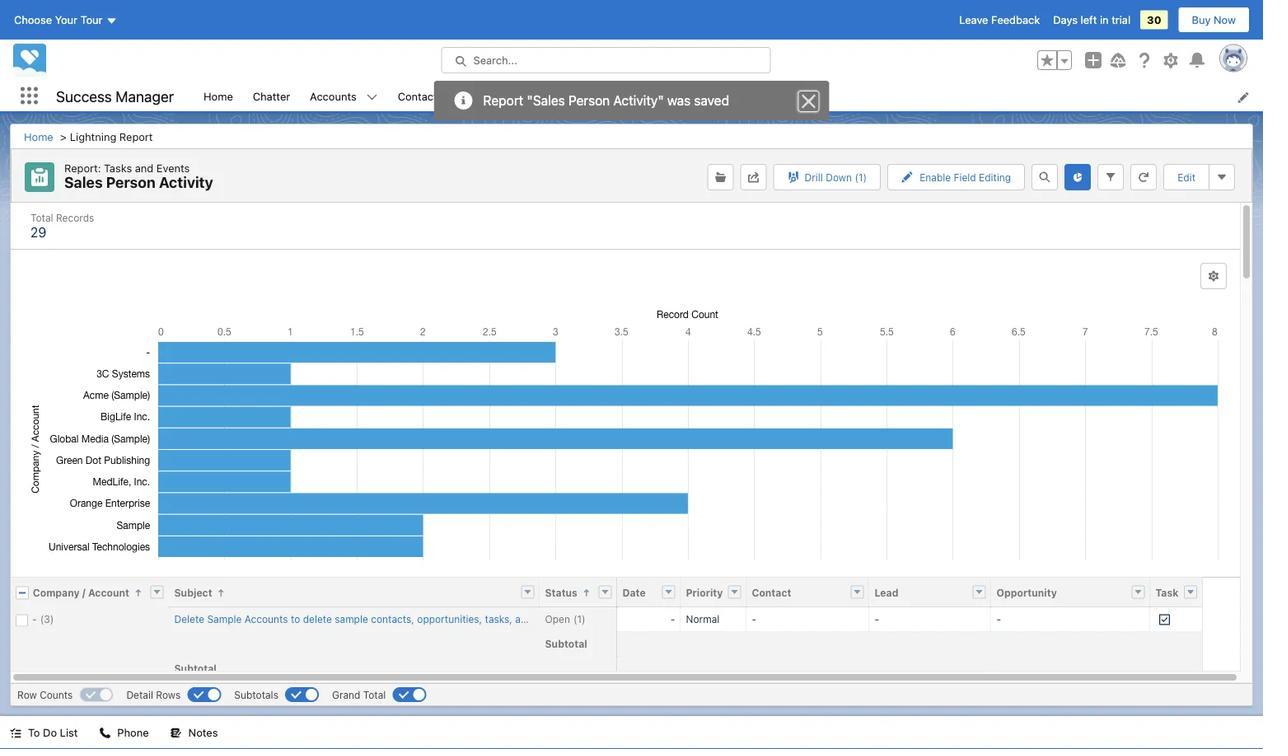 Task type: describe. For each thing, give the bounding box(es) containing it.
days left in trial
[[1053, 14, 1131, 26]]

to do list button
[[0, 716, 88, 749]]

left
[[1081, 14, 1097, 26]]

feedback
[[992, 14, 1040, 26]]

now
[[1214, 14, 1236, 26]]

accounts link
[[300, 81, 367, 111]]

success
[[56, 87, 112, 105]]

calendar link
[[564, 81, 629, 111]]

to
[[28, 726, 40, 739]]

person
[[569, 92, 610, 108]]

days
[[1053, 14, 1078, 26]]

accounts
[[310, 90, 357, 102]]

search...
[[473, 54, 518, 66]]

trial
[[1112, 14, 1131, 26]]

list containing home
[[194, 81, 1263, 111]]

buy
[[1192, 14, 1211, 26]]

contracts
[[484, 90, 533, 102]]

calendar
[[574, 90, 619, 102]]

home link
[[194, 81, 243, 111]]

notes button
[[160, 716, 228, 749]]

accounts list item
[[300, 81, 388, 111]]

text default image inside accounts list item
[[367, 91, 378, 103]]

chatter
[[253, 90, 290, 102]]

contacts link
[[388, 81, 453, 111]]

saved
[[694, 92, 729, 108]]

phone button
[[89, 716, 159, 749]]

info alert dialog
[[434, 81, 830, 120]]

activity"
[[614, 92, 664, 108]]

* analytics
[[660, 90, 714, 102]]

do
[[43, 726, 57, 739]]



Task type: vqa. For each thing, say whether or not it's contained in the screenshot.
top "THU"
no



Task type: locate. For each thing, give the bounding box(es) containing it.
report
[[483, 92, 524, 108]]

report "sales person activity" was saved
[[483, 92, 729, 108]]

text default image left phone
[[99, 727, 111, 739]]

text default image left the to
[[10, 727, 21, 739]]

chatter link
[[243, 81, 300, 111]]

"sales
[[527, 92, 565, 108]]

list
[[60, 726, 78, 739]]

list
[[194, 81, 1263, 111]]

analytics
[[668, 90, 714, 102]]

contacts
[[398, 90, 443, 102]]

success manager
[[56, 87, 174, 105]]

buy now
[[1192, 14, 1236, 26]]

was
[[667, 92, 691, 108]]

leave feedback link
[[960, 14, 1040, 26]]

in
[[1100, 14, 1109, 26]]

leave feedback
[[960, 14, 1040, 26]]

your
[[55, 14, 77, 26]]

*
[[660, 90, 665, 102]]

choose your tour
[[14, 14, 103, 26]]

list item
[[650, 81, 762, 111]]

contracts link
[[474, 81, 543, 111]]

leave
[[960, 14, 989, 26]]

text default image
[[170, 727, 182, 739]]

search... button
[[441, 47, 771, 73]]

home
[[204, 90, 233, 102]]

calendar list item
[[564, 81, 650, 111]]

30
[[1147, 14, 1162, 26]]

text default image right accounts
[[367, 91, 378, 103]]

to do list
[[28, 726, 78, 739]]

group
[[1038, 50, 1072, 70]]

choose
[[14, 14, 52, 26]]

notes
[[188, 726, 218, 739]]

buy now button
[[1178, 7, 1250, 33]]

contracts list item
[[474, 81, 564, 111]]

text default image inside phone button
[[99, 727, 111, 739]]

1 horizontal spatial text default image
[[99, 727, 111, 739]]

manager
[[116, 87, 174, 105]]

choose your tour button
[[13, 7, 118, 33]]

0 horizontal spatial text default image
[[10, 727, 21, 739]]

2 horizontal spatial text default image
[[367, 91, 378, 103]]

text default image for to do list
[[10, 727, 21, 739]]

list item containing *
[[650, 81, 762, 111]]

contacts list item
[[388, 81, 474, 111]]

tour
[[80, 14, 103, 26]]

text default image for phone
[[99, 727, 111, 739]]

phone
[[117, 726, 149, 739]]

text default image
[[367, 91, 378, 103], [10, 727, 21, 739], [99, 727, 111, 739]]

text default image inside to do list button
[[10, 727, 21, 739]]



